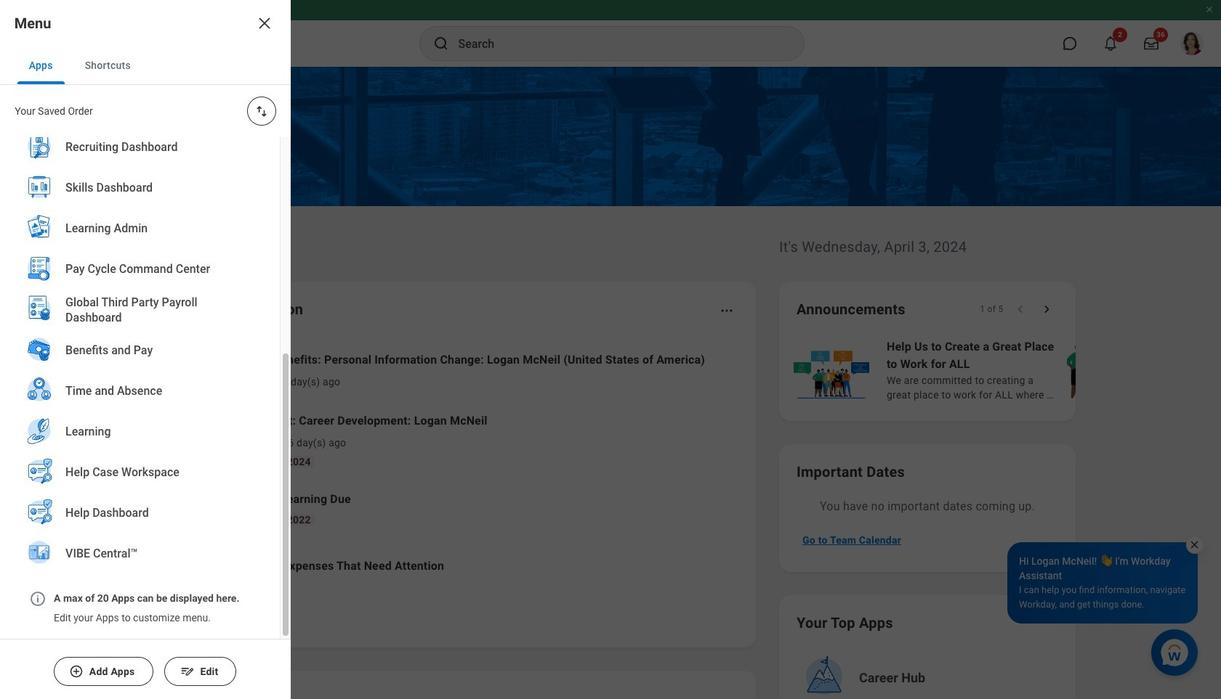 Task type: vqa. For each thing, say whether or not it's contained in the screenshot.
Logan to the top
no



Task type: locate. For each thing, give the bounding box(es) containing it.
close environment banner image
[[1205, 5, 1214, 14]]

inbox large image
[[1144, 36, 1159, 51]]

tab list
[[0, 47, 291, 85]]

main content
[[0, 67, 1221, 700]]

chevron right small image
[[1039, 302, 1054, 317]]

sort image
[[254, 104, 269, 118]]

banner
[[0, 0, 1221, 67]]

status
[[980, 304, 1003, 315]]

search image
[[432, 35, 450, 52]]

list
[[0, 0, 280, 587], [791, 337, 1221, 404], [163, 340, 739, 596]]

info image
[[29, 591, 47, 608]]

global navigation dialog
[[0, 0, 291, 700]]

x image
[[256, 15, 273, 32]]

profile logan mcneil element
[[1172, 28, 1212, 60]]

plus circle image
[[69, 665, 84, 680]]



Task type: describe. For each thing, give the bounding box(es) containing it.
inbox image
[[169, 609, 183, 624]]

x image
[[1189, 540, 1200, 551]]

notifications large image
[[1103, 36, 1118, 51]]

chevron left small image
[[1013, 302, 1028, 317]]

text edit image
[[180, 665, 195, 680]]

list inside global navigation "dialog"
[[0, 0, 280, 587]]



